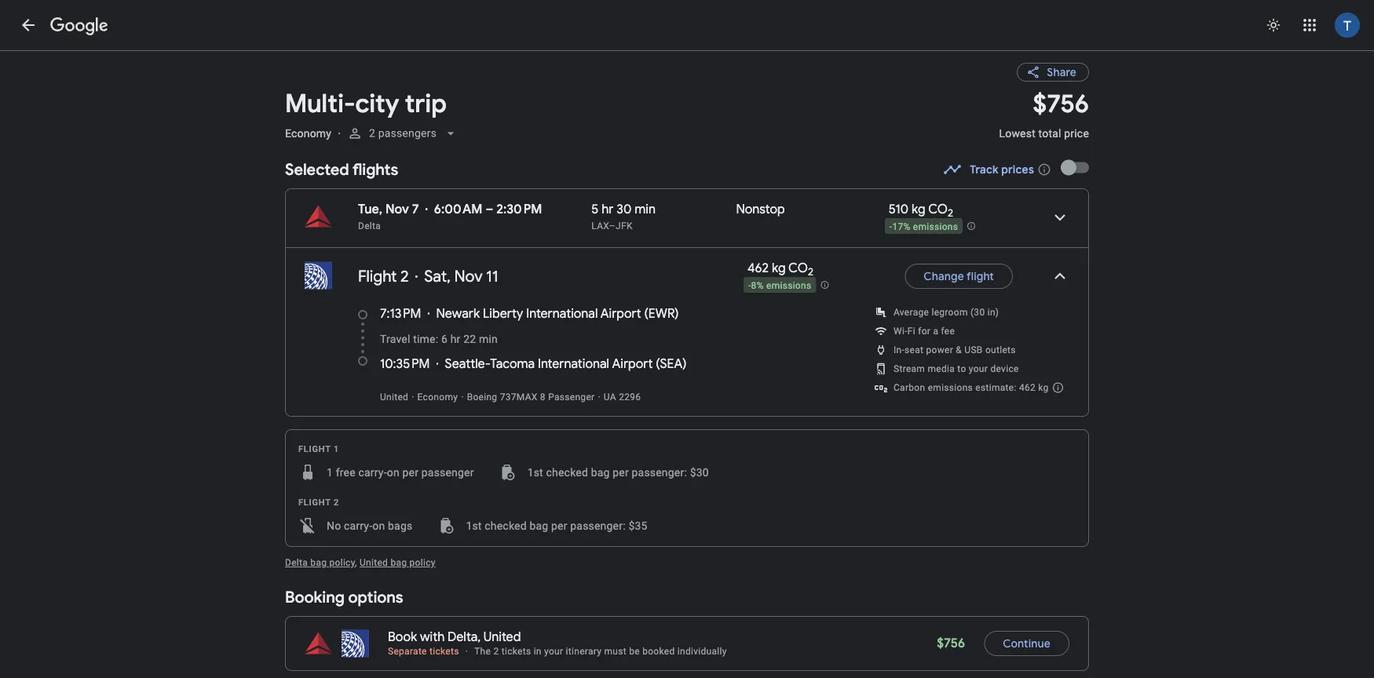 Task type: vqa. For each thing, say whether or not it's contained in the screenshot.
USB
yes



Task type: locate. For each thing, give the bounding box(es) containing it.
hr
[[602, 201, 614, 218], [451, 333, 461, 346]]

2
[[369, 127, 375, 140], [948, 206, 954, 220], [808, 265, 814, 279], [401, 266, 409, 286], [334, 498, 339, 508], [494, 647, 499, 658]]

per
[[403, 466, 419, 479], [613, 466, 629, 479], [551, 520, 568, 533]]

co up "-8% emissions" at the right top of page
[[789, 260, 808, 276]]

462 inside 462 kg co 2
[[748, 260, 769, 276]]

0 vertical spatial –
[[486, 201, 494, 218]]

emissions down 462 kg co 2
[[767, 280, 812, 291]]

1 vertical spatial economy
[[418, 392, 458, 403]]

0 vertical spatial flight 2
[[358, 266, 409, 286]]

tickets down book with delta, united
[[430, 647, 459, 658]]

free
[[336, 466, 356, 479]]

nonstop flight. element
[[736, 201, 785, 220]]

$756 inside $756 lowest total price
[[1033, 88, 1089, 120]]

carry- right free at the left
[[359, 466, 387, 479]]

1 vertical spatial $756
[[937, 636, 966, 652]]

continue
[[1003, 637, 1051, 651]]

1 up free at the left
[[334, 444, 339, 454]]

2 right 'the'
[[494, 647, 499, 658]]

– inside 5 hr 30 min lax – jfk
[[609, 221, 616, 232]]

7
[[412, 201, 419, 218]]

flight details. flight on tuesday, november 7. leaves los angeles international airport at 6:00 am on tuesday, november 7 and arrives at john f. kennedy international airport at 2:30 pm on tuesday, november 7. image
[[1042, 199, 1079, 236]]

1 vertical spatial international
[[538, 356, 610, 372]]

passenger: inside first checked bag costs 30 us dollars per passenger element
[[632, 466, 687, 479]]

economy down multi-
[[285, 127, 332, 140]]

checked for 1st checked bag per passenger: $30
[[546, 466, 588, 479]]

carry- right no
[[344, 520, 373, 533]]

0 vertical spatial co
[[929, 201, 948, 218]]

22
[[464, 333, 476, 346]]

1 vertical spatial your
[[544, 647, 563, 658]]

0 horizontal spatial policy
[[330, 558, 355, 569]]

0 vertical spatial nov
[[386, 201, 409, 218]]

1 horizontal spatial $756
[[1033, 88, 1089, 120]]

nov left 11
[[454, 266, 483, 286]]

1st down passenger
[[466, 520, 482, 533]]

usb
[[965, 345, 983, 356]]

newark liberty international airport (ewr)
[[436, 306, 679, 322]]

policy down bags
[[410, 558, 436, 569]]

emissions for 462 kg co
[[767, 280, 812, 291]]

kg
[[912, 201, 926, 218], [772, 260, 786, 276], [1039, 383, 1049, 394]]

must
[[604, 647, 627, 658]]

delta
[[358, 221, 381, 232], [285, 558, 308, 569]]

nov left '7'
[[386, 201, 409, 218]]

1 vertical spatial emissions
[[767, 280, 812, 291]]

main content
[[285, 50, 1089, 679]]

airport
[[601, 306, 641, 322], [612, 356, 653, 372]]

2 up -17% emissions
[[948, 206, 954, 220]]

1 vertical spatial delta
[[285, 558, 308, 569]]

1 horizontal spatial min
[[635, 201, 656, 218]]

economy left 'boeing'
[[418, 392, 458, 403]]

hr right 6 on the left of the page
[[451, 333, 461, 346]]

per down first checked bag costs 30 us dollars per passenger element
[[551, 520, 568, 533]]

travel
[[380, 333, 410, 346]]

1st
[[528, 466, 543, 479], [466, 520, 482, 533]]

1 horizontal spatial –
[[609, 221, 616, 232]]

0 horizontal spatial $756
[[937, 636, 966, 652]]

0 horizontal spatial checked
[[485, 520, 527, 533]]

emissions down stream media to your device
[[928, 383, 973, 394]]

kg right estimate:
[[1039, 383, 1049, 394]]

0 vertical spatial on
[[387, 466, 400, 479]]

1 horizontal spatial per
[[551, 520, 568, 533]]

1 horizontal spatial your
[[969, 364, 988, 375]]

2 down city
[[369, 127, 375, 140]]

 image
[[338, 127, 341, 140], [415, 267, 418, 286]]

airport for (ewr)
[[601, 306, 641, 322]]

1 vertical spatial passenger:
[[570, 520, 626, 533]]

passenger: left the $30
[[632, 466, 687, 479]]

min inside 5 hr 30 min lax – jfk
[[635, 201, 656, 218]]

1 vertical spatial flight 2
[[298, 498, 339, 508]]

0 horizontal spatial your
[[544, 647, 563, 658]]

international
[[526, 306, 598, 322], [538, 356, 610, 372]]

0 vertical spatial international
[[526, 306, 598, 322]]

per left passenger
[[403, 466, 419, 479]]

flight inside list
[[358, 266, 397, 286]]

international for tacoma
[[538, 356, 610, 372]]

1st for 1st checked bag per passenger: $30
[[528, 466, 543, 479]]

1 horizontal spatial passenger:
[[632, 466, 687, 479]]

0 vertical spatial emissions
[[913, 221, 958, 232]]

8%
[[751, 280, 764, 291]]

- down 510
[[890, 221, 893, 232]]

11
[[486, 266, 498, 286]]

1 vertical spatial united
[[360, 558, 388, 569]]

1st inside first checked bag costs 30 us dollars per passenger element
[[528, 466, 543, 479]]

0 vertical spatial 1st
[[528, 466, 543, 479]]

0 vertical spatial 462
[[748, 260, 769, 276]]

your right to
[[969, 364, 988, 375]]

-17% emissions
[[890, 221, 958, 232]]

2 up "-8% emissions" at the right top of page
[[808, 265, 814, 279]]

2 inside 510 kg co 2
[[948, 206, 954, 220]]

on left bags
[[373, 520, 385, 533]]

0 horizontal spatial tickets
[[430, 647, 459, 658]]

min right 30
[[635, 201, 656, 218]]

1 vertical spatial hr
[[451, 333, 461, 346]]

nov for tue,
[[386, 201, 409, 218]]

2 vertical spatial kg
[[1039, 383, 1049, 394]]

$756 left continue button
[[937, 636, 966, 652]]

kg inside 462 kg co 2
[[772, 260, 786, 276]]

0 horizontal spatial min
[[479, 333, 498, 346]]

1 vertical spatial  image
[[415, 267, 418, 286]]

0 vertical spatial  image
[[338, 127, 341, 140]]

the
[[475, 647, 491, 658]]

1 vertical spatial 1
[[327, 466, 333, 479]]

list
[[286, 189, 1089, 416]]

2 horizontal spatial per
[[613, 466, 629, 479]]

$756
[[1033, 88, 1089, 120], [937, 636, 966, 652]]

1 horizontal spatial flight 2
[[358, 266, 409, 286]]

estimate:
[[976, 383, 1017, 394]]

tickets
[[430, 647, 459, 658], [502, 647, 531, 658]]

 image down multi-
[[338, 127, 341, 140]]

1 vertical spatial nov
[[454, 266, 483, 286]]

checked inside first checked bag costs 30 us dollars per passenger element
[[546, 466, 588, 479]]

to
[[958, 364, 967, 375]]

price
[[1064, 127, 1089, 140]]

united
[[380, 392, 409, 403], [360, 558, 388, 569], [484, 630, 521, 646]]

0 horizontal spatial 462
[[748, 260, 769, 276]]

ua 2296
[[604, 392, 641, 403]]

0 vertical spatial $756
[[1033, 88, 1089, 120]]

1 vertical spatial kg
[[772, 260, 786, 276]]

0 horizontal spatial delta
[[285, 558, 308, 569]]

$30
[[690, 466, 709, 479]]

policy up booking options
[[330, 558, 355, 569]]

boeing
[[467, 392, 497, 403]]

list containing flight 2
[[286, 189, 1089, 416]]

co up -17% emissions
[[929, 201, 948, 218]]

airport up ua 2296
[[612, 356, 653, 372]]

liberty
[[483, 306, 523, 322]]

462
[[748, 260, 769, 276], [1019, 383, 1036, 394]]

main content containing multi-city trip
[[285, 50, 1089, 679]]

0 vertical spatial 1
[[334, 444, 339, 454]]

min right 22
[[479, 333, 498, 346]]

co inside 462 kg co 2
[[789, 260, 808, 276]]

1 vertical spatial 462
[[1019, 383, 1036, 394]]

international up 'passenger'
[[538, 356, 610, 372]]

0 horizontal spatial on
[[373, 520, 385, 533]]

passenger: left '$35'
[[570, 520, 626, 533]]

0 horizontal spatial nov
[[386, 201, 409, 218]]

1 horizontal spatial tickets
[[502, 647, 531, 658]]

economy
[[285, 127, 332, 140], [418, 392, 458, 403]]

None text field
[[999, 88, 1089, 154]]

Arrival time: 10:35 PM. text field
[[380, 356, 430, 372]]

1st up first checked bag costs 35 us dollars per passenger element
[[528, 466, 543, 479]]

1 horizontal spatial kg
[[912, 201, 926, 218]]

co inside 510 kg co 2
[[929, 201, 948, 218]]

per up '$35'
[[613, 466, 629, 479]]

stream
[[894, 364, 925, 375]]

carry-
[[359, 466, 387, 479], [344, 520, 373, 533]]

in)
[[988, 307, 999, 318]]

8
[[540, 392, 546, 403]]

1st inside first checked bag costs 35 us dollars per passenger element
[[466, 520, 482, 533]]

flight
[[358, 266, 397, 286], [298, 444, 331, 454], [298, 498, 331, 508]]

1 horizontal spatial hr
[[602, 201, 614, 218]]

change flight
[[924, 269, 994, 284]]

passenger: inside first checked bag costs 35 us dollars per passenger element
[[570, 520, 626, 533]]

average
[[894, 307, 929, 318]]

0 vertical spatial flight
[[358, 266, 397, 286]]

emissions down 510 kg co 2
[[913, 221, 958, 232]]

0 horizontal spatial economy
[[285, 127, 332, 140]]

1 vertical spatial -
[[749, 280, 751, 291]]

kg up -17% emissions
[[912, 201, 926, 218]]

0 vertical spatial united
[[380, 392, 409, 403]]

booking
[[285, 588, 345, 608]]

0 horizontal spatial 1st
[[466, 520, 482, 533]]

0 vertical spatial -
[[890, 221, 893, 232]]

1 vertical spatial airport
[[612, 356, 653, 372]]

1 policy from the left
[[330, 558, 355, 569]]

tickets left in
[[502, 647, 531, 658]]

passenger
[[422, 466, 474, 479]]

1 vertical spatial on
[[373, 520, 385, 533]]

flight 2 up departure time: 7:13 pm. text box
[[358, 266, 409, 286]]

a
[[933, 326, 939, 337]]

0 horizontal spatial  image
[[338, 127, 341, 140]]

1 vertical spatial co
[[789, 260, 808, 276]]

flight 2 up no
[[298, 498, 339, 508]]

Multi-city trip text field
[[285, 88, 981, 120]]

1 vertical spatial checked
[[485, 520, 527, 533]]

0 vertical spatial economy
[[285, 127, 332, 140]]

0 vertical spatial kg
[[912, 201, 926, 218]]

1 horizontal spatial policy
[[410, 558, 436, 569]]

learn more about tracked prices image
[[1038, 163, 1052, 177]]

1 vertical spatial carry-
[[344, 520, 373, 533]]

- down 462 kg co 2
[[749, 280, 751, 291]]

1 vertical spatial 1st
[[466, 520, 482, 533]]

delta up booking
[[285, 558, 308, 569]]

kg inside 510 kg co 2
[[912, 201, 926, 218]]

1 horizontal spatial economy
[[418, 392, 458, 403]]

1 vertical spatial flight
[[298, 444, 331, 454]]

$756 lowest total price
[[999, 88, 1089, 140]]

1 horizontal spatial on
[[387, 466, 400, 479]]

passenger: for $35
[[570, 520, 626, 533]]

-8% emissions
[[749, 280, 812, 291]]

nonstop
[[736, 201, 785, 218]]

seattle-tacoma international airport (sea)
[[445, 356, 687, 372]]

0 horizontal spatial passenger:
[[570, 520, 626, 533]]

1 horizontal spatial -
[[890, 221, 893, 232]]

min
[[635, 201, 656, 218], [479, 333, 498, 346]]

1 horizontal spatial  image
[[415, 267, 418, 286]]

international for liberty
[[526, 306, 598, 322]]

carbon emissions estimate: 462 kg
[[894, 383, 1049, 394]]

emissions for 510 kg co
[[913, 221, 958, 232]]

1 left free at the left
[[327, 466, 333, 479]]

462 up 8%
[[748, 260, 769, 276]]

462 right estimate:
[[1019, 383, 1036, 394]]

selected flights
[[285, 159, 398, 179]]

flight 2 inside list
[[358, 266, 409, 286]]

0 horizontal spatial -
[[749, 280, 751, 291]]

1 horizontal spatial 1st
[[528, 466, 543, 479]]

0 vertical spatial your
[[969, 364, 988, 375]]

0 horizontal spatial kg
[[772, 260, 786, 276]]

on right free at the left
[[387, 466, 400, 479]]

delta inside list
[[358, 221, 381, 232]]

united down 10:35 pm text box
[[380, 392, 409, 403]]

1st checked bag per passenger: $35
[[466, 520, 648, 533]]

united right the , on the bottom
[[360, 558, 388, 569]]

tue, nov 7
[[358, 201, 419, 218]]

0 horizontal spatial co
[[789, 260, 808, 276]]

0 vertical spatial passenger:
[[632, 466, 687, 479]]

0 vertical spatial airport
[[601, 306, 641, 322]]

delta down tue,
[[358, 221, 381, 232]]

on
[[387, 466, 400, 479], [373, 520, 385, 533]]

airport left (ewr)
[[601, 306, 641, 322]]

1 horizontal spatial nov
[[454, 266, 483, 286]]

$756 down share
[[1033, 88, 1089, 120]]

total duration 5 hr 30 min. element
[[592, 201, 736, 220]]

policy
[[330, 558, 355, 569], [410, 558, 436, 569]]

1 horizontal spatial checked
[[546, 466, 588, 479]]

1st for 1st checked bag per passenger: $35
[[466, 520, 482, 533]]

fi
[[908, 326, 916, 337]]

your right in
[[544, 647, 563, 658]]

kg up "-8% emissions" at the right top of page
[[772, 260, 786, 276]]

0 vertical spatial min
[[635, 201, 656, 218]]

international up seattle-tacoma international airport (sea)
[[526, 306, 598, 322]]

checked inside first checked bag costs 35 us dollars per passenger element
[[485, 520, 527, 533]]

0 vertical spatial hr
[[602, 201, 614, 218]]

continue button
[[984, 625, 1070, 663]]

$756 for $756 lowest total price
[[1033, 88, 1089, 120]]

bags
[[388, 520, 413, 533]]

loading results progress bar
[[0, 50, 1375, 53]]

(30
[[971, 307, 985, 318]]

0 vertical spatial checked
[[546, 466, 588, 479]]

1 vertical spatial –
[[609, 221, 616, 232]]

0 horizontal spatial flight 2
[[298, 498, 339, 508]]

7:13 pm
[[380, 306, 421, 322]]

passengers
[[378, 127, 437, 140]]

 image left 'sat,'
[[415, 267, 418, 286]]

0 vertical spatial delta
[[358, 221, 381, 232]]

hr right 5
[[602, 201, 614, 218]]

united up 'the'
[[484, 630, 521, 646]]

1 horizontal spatial co
[[929, 201, 948, 218]]

delta for delta bag policy , united bag policy
[[285, 558, 308, 569]]

1 horizontal spatial delta
[[358, 221, 381, 232]]



Task type: describe. For each thing, give the bounding box(es) containing it.
756 US dollars text field
[[937, 636, 966, 652]]

passenger: for $30
[[632, 466, 687, 479]]

flights
[[353, 159, 398, 179]]

city
[[355, 88, 399, 120]]

wi-fi for a fee
[[894, 326, 955, 337]]

30
[[617, 201, 632, 218]]

Departure time: 7:13 PM. text field
[[380, 306, 421, 322]]

united bag policy link
[[360, 558, 436, 569]]

list inside main content
[[286, 189, 1089, 416]]

no carry-on bags
[[327, 520, 413, 533]]

2 vertical spatial flight
[[298, 498, 331, 508]]

flight on tuesday, november 7. leaves los angeles international airport at 6:00 am on tuesday, november 7 and arrives at john f. kennedy international airport at 2:30 pm on tuesday, november 7. element
[[358, 201, 542, 218]]

tacoma
[[490, 356, 535, 372]]

total
[[1039, 127, 1062, 140]]

$35
[[629, 520, 648, 533]]

,
[[355, 558, 357, 569]]

separate
[[388, 647, 427, 658]]

jfk
[[616, 221, 633, 232]]

- for 510 kg co
[[890, 221, 893, 232]]

5 hr 30 min lax – jfk
[[592, 201, 656, 232]]

lowest
[[999, 127, 1036, 140]]

- for 462 kg co
[[749, 280, 751, 291]]

1 tickets from the left
[[430, 647, 459, 658]]

delta,
[[448, 630, 481, 646]]

 image for list containing flight 2
[[415, 267, 418, 286]]

2 left 'sat,'
[[401, 266, 409, 286]]

&
[[956, 345, 962, 356]]

2 inside popup button
[[369, 127, 375, 140]]

6
[[441, 333, 448, 346]]

power
[[926, 345, 954, 356]]

2 vertical spatial united
[[484, 630, 521, 646]]

0 horizontal spatial per
[[403, 466, 419, 479]]

(sea)
[[656, 356, 687, 372]]

legroom
[[932, 307, 968, 318]]

0 vertical spatial carry-
[[359, 466, 387, 479]]

time:
[[413, 333, 438, 346]]

united inside list
[[380, 392, 409, 403]]

 image for main content containing multi-city trip
[[338, 127, 341, 140]]

airport for (sea)
[[612, 356, 653, 372]]

2 policy from the left
[[410, 558, 436, 569]]

2:30 pm
[[497, 201, 542, 218]]

no
[[327, 520, 341, 533]]

change
[[924, 269, 964, 284]]

sat,
[[424, 266, 451, 286]]

kg for 510
[[912, 201, 926, 218]]

5
[[592, 201, 599, 218]]

prices
[[1002, 163, 1034, 177]]

Departure time: 6:00 AM. text field
[[434, 201, 483, 218]]

track
[[970, 163, 999, 177]]

1 horizontal spatial 462
[[1019, 383, 1036, 394]]

book with delta, united
[[388, 630, 521, 646]]

510 kg co 2
[[889, 201, 954, 220]]

none text field containing $756
[[999, 88, 1089, 154]]

$756 for $756
[[937, 636, 966, 652]]

2 passengers
[[369, 127, 437, 140]]

in
[[534, 647, 542, 658]]

first checked bag costs 30 us dollars per passenger element
[[499, 464, 709, 482]]

per for 1st checked bag per passenger: $30
[[613, 466, 629, 479]]

change appearance image
[[1255, 6, 1293, 44]]

17%
[[893, 221, 911, 232]]

checked for 1st checked bag per passenger: $35
[[485, 520, 527, 533]]

2 vertical spatial emissions
[[928, 383, 973, 394]]

booked
[[643, 647, 675, 658]]

2 tickets from the left
[[502, 647, 531, 658]]

flight for flight 2
[[298, 444, 331, 454]]

hr inside 5 hr 30 min lax – jfk
[[602, 201, 614, 218]]

Arrival time: 2:30 PM. text field
[[497, 201, 542, 218]]

flight 1
[[298, 444, 339, 454]]

carbon emissions estimate: 462 kilograms element
[[894, 383, 1049, 394]]

individually
[[678, 647, 727, 658]]

selected
[[285, 159, 349, 179]]

in-
[[894, 345, 905, 356]]

media
[[928, 364, 955, 375]]

economy inside list
[[418, 392, 458, 403]]

0 horizontal spatial –
[[486, 201, 494, 218]]

0 horizontal spatial hr
[[451, 333, 461, 346]]

newark
[[436, 306, 480, 322]]

separate tickets
[[388, 647, 459, 658]]

fee
[[941, 326, 955, 337]]

book
[[388, 630, 417, 646]]

share button
[[1017, 63, 1089, 82]]

tue,
[[358, 201, 383, 218]]

per for 1st checked bag per passenger: $35
[[551, 520, 568, 533]]

delta bag policy , united bag policy
[[285, 558, 436, 569]]

device
[[991, 364, 1019, 375]]

flight
[[967, 269, 994, 284]]

change flight button
[[905, 258, 1013, 295]]

(ewr)
[[644, 306, 679, 322]]

2 inside 462 kg co 2
[[808, 265, 814, 279]]

1 vertical spatial min
[[479, 333, 498, 346]]

booking options
[[285, 588, 403, 608]]

track prices
[[970, 163, 1034, 177]]

seat
[[905, 345, 924, 356]]

kg for 462
[[772, 260, 786, 276]]

average legroom (30 in)
[[894, 307, 999, 318]]

2 horizontal spatial kg
[[1039, 383, 1049, 394]]

delta bag policy link
[[285, 558, 355, 569]]

multi-city trip
[[285, 88, 447, 120]]

in-seat power & usb outlets
[[894, 345, 1016, 356]]

756 us dollars element
[[1033, 88, 1089, 120]]

462 kg co 2
[[748, 260, 814, 279]]

10:35 pm
[[380, 356, 430, 372]]

2 up no
[[334, 498, 339, 508]]

co for 462 kg co
[[789, 260, 808, 276]]

1st checked bag per passenger: $30
[[528, 466, 709, 479]]

go back image
[[19, 16, 38, 35]]

nov for sat,
[[454, 266, 483, 286]]

options
[[348, 588, 403, 608]]

be
[[629, 647, 640, 658]]

737max
[[500, 392, 538, 403]]

outlets
[[986, 345, 1016, 356]]

your inside list
[[969, 364, 988, 375]]

first checked bag costs 35 us dollars per passenger element
[[438, 517, 648, 536]]

flight for sat, nov 11
[[358, 266, 397, 286]]

stream media to your device
[[894, 364, 1019, 375]]

wi-
[[894, 326, 908, 337]]

6:00 am – 2:30 pm
[[434, 201, 542, 218]]

delta for delta
[[358, 221, 381, 232]]

sat, nov 11
[[424, 266, 498, 286]]

co for 510 kg co
[[929, 201, 948, 218]]

510
[[889, 201, 909, 218]]

travel time: 6 hr 22 min
[[380, 333, 498, 346]]

carbon
[[894, 383, 926, 394]]

itinerary
[[566, 647, 602, 658]]

lax
[[592, 221, 609, 232]]



